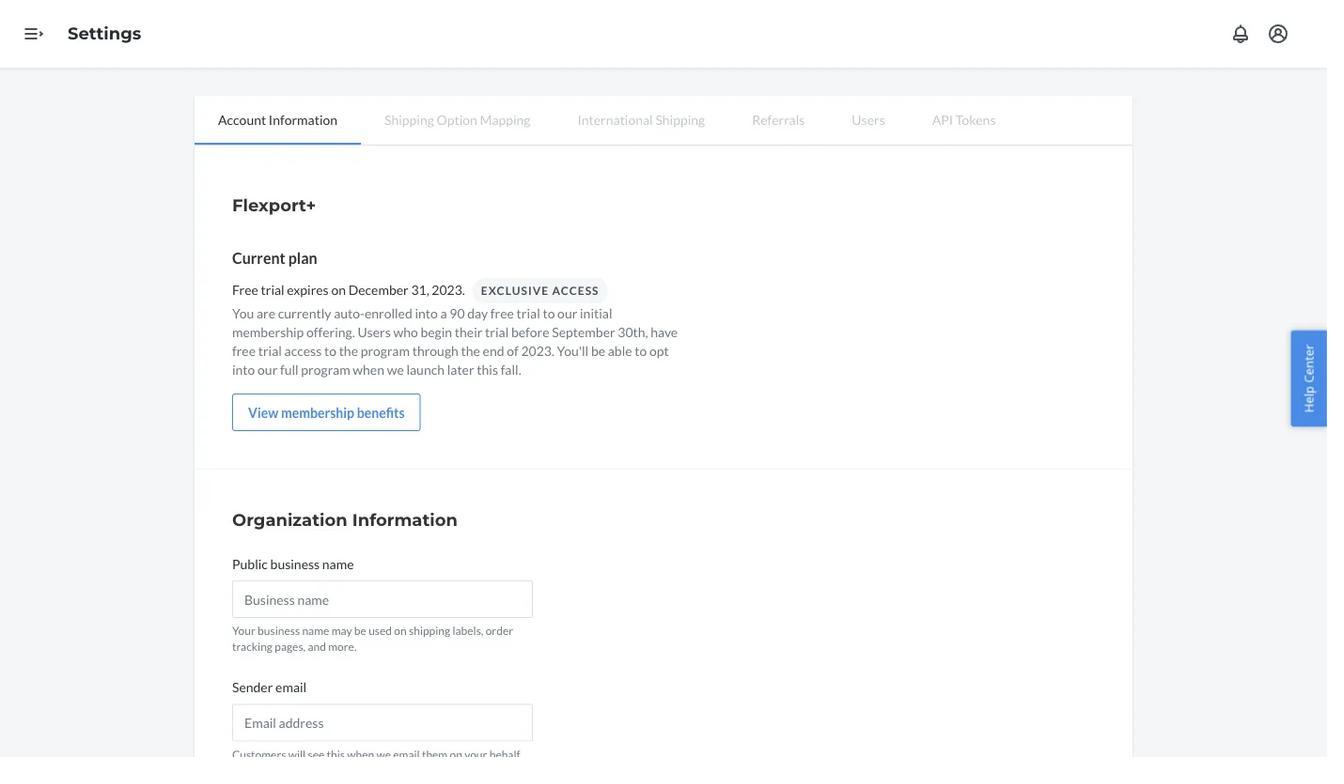 Task type: describe. For each thing, give the bounding box(es) containing it.
1 horizontal spatial to
[[543, 305, 555, 321]]

shipping option mapping
[[385, 111, 531, 127]]

open navigation image
[[23, 23, 45, 45]]

0 vertical spatial free
[[491, 305, 514, 321]]

business for your
[[258, 624, 300, 638]]

be inside the you are currently auto-enrolled into a 90 day free trial to our initial membership offering. users who begin their trial before september 30th, have free trial access to the program through the end of 2023. you'll be able to opt into our full program when we launch later this fall.
[[591, 343, 605, 359]]

view membership benefits link
[[232, 394, 421, 431]]

sender
[[232, 679, 273, 695]]

name for public business name
[[322, 556, 354, 572]]

this
[[477, 361, 498, 377]]

shipping inside international shipping 'tab'
[[656, 111, 705, 127]]

exclusive access
[[481, 284, 599, 297]]

free
[[232, 281, 258, 297]]

organization
[[232, 509, 348, 530]]

2023. inside the you are currently auto-enrolled into a 90 day free trial to our initial membership offering. users who begin their trial before september 30th, have free trial access to the program through the end of 2023. you'll be able to opt into our full program when we launch later this fall.
[[521, 343, 554, 359]]

flexport+
[[232, 195, 316, 215]]

current plan
[[232, 249, 317, 267]]

mapping
[[480, 111, 531, 127]]

international shipping tab
[[554, 96, 729, 143]]

0 vertical spatial into
[[415, 305, 438, 321]]

information for account information
[[269, 111, 338, 127]]

Email address text field
[[232, 704, 533, 742]]

account information tab
[[195, 96, 361, 145]]

0 vertical spatial program
[[361, 343, 410, 359]]

more.
[[328, 640, 357, 654]]

2 the from the left
[[461, 343, 480, 359]]

name for your business name may be used on shipping labels, order tracking pages, and more.
[[302, 624, 329, 638]]

help center button
[[1291, 331, 1327, 427]]

membership inside the you are currently auto-enrolled into a 90 day free trial to our initial membership offering. users who begin their trial before september 30th, have free trial access to the program through the end of 2023. you'll be able to opt into our full program when we launch later this fall.
[[232, 324, 304, 340]]

api tokens tab
[[909, 96, 1019, 143]]

0 horizontal spatial 2023.
[[432, 281, 465, 297]]

auto-
[[334, 305, 365, 321]]

30th,
[[618, 324, 648, 340]]

90
[[450, 305, 465, 321]]

through
[[412, 343, 459, 359]]

you'll
[[557, 343, 589, 359]]

pages,
[[275, 640, 306, 654]]

users inside tab
[[852, 111, 885, 127]]

you are currently auto-enrolled into a 90 day free trial to our initial membership offering. users who begin their trial before september 30th, have free trial access to the program through the end of 2023. you'll be able to opt into our full program when we launch later this fall.
[[232, 305, 678, 377]]

0 horizontal spatial on
[[331, 281, 346, 297]]

0 horizontal spatial program
[[301, 361, 350, 377]]

of
[[507, 343, 519, 359]]

who
[[393, 324, 418, 340]]

api
[[932, 111, 953, 127]]

access
[[284, 343, 322, 359]]

help center
[[1300, 345, 1317, 413]]

view membership benefits
[[248, 405, 405, 421]]

and
[[308, 640, 326, 654]]

referrals
[[752, 111, 805, 127]]

currently
[[278, 305, 331, 321]]

initial
[[580, 305, 612, 321]]

account
[[218, 111, 266, 127]]

shipping option mapping tab
[[361, 96, 554, 143]]

business for public
[[270, 556, 320, 572]]

launch
[[406, 361, 445, 377]]

day
[[467, 305, 488, 321]]

account information
[[218, 111, 338, 127]]

current
[[232, 249, 286, 267]]

view
[[248, 405, 279, 421]]

full
[[280, 361, 299, 377]]

0 horizontal spatial to
[[324, 343, 336, 359]]

end
[[483, 343, 504, 359]]

their
[[455, 324, 483, 340]]

open notifications image
[[1230, 23, 1252, 45]]

0 vertical spatial our
[[558, 305, 577, 321]]

help
[[1300, 386, 1317, 413]]

tab list containing account information
[[195, 96, 1133, 146]]



Task type: vqa. For each thing, say whether or not it's contained in the screenshot.
Shipping
yes



Task type: locate. For each thing, give the bounding box(es) containing it.
tab list
[[195, 96, 1133, 146]]

able
[[608, 343, 632, 359]]

trial up before on the top left
[[517, 305, 540, 321]]

referrals tab
[[729, 96, 828, 143]]

the down offering.
[[339, 343, 358, 359]]

1 horizontal spatial be
[[591, 343, 605, 359]]

0 horizontal spatial our
[[258, 361, 278, 377]]

1 vertical spatial membership
[[281, 405, 354, 421]]

0 vertical spatial 2023.
[[432, 281, 465, 297]]

1 horizontal spatial on
[[394, 624, 407, 638]]

into
[[415, 305, 438, 321], [232, 361, 255, 377]]

sender email
[[232, 679, 307, 695]]

our
[[558, 305, 577, 321], [258, 361, 278, 377]]

1 horizontal spatial free
[[491, 305, 514, 321]]

free
[[491, 305, 514, 321], [232, 343, 256, 359]]

fall.
[[501, 361, 521, 377]]

shipping
[[409, 624, 450, 638]]

information for organization information
[[352, 509, 458, 530]]

1 vertical spatial name
[[302, 624, 329, 638]]

1 the from the left
[[339, 343, 358, 359]]

0 vertical spatial membership
[[232, 324, 304, 340]]

december
[[348, 281, 409, 297]]

name down organization information at the bottom
[[322, 556, 354, 572]]

offering.
[[306, 324, 355, 340]]

your business name may be used on shipping labels, order tracking pages, and more.
[[232, 624, 513, 654]]

open account menu image
[[1267, 23, 1290, 45]]

0 vertical spatial on
[[331, 281, 346, 297]]

trial up are
[[261, 281, 284, 297]]

0 horizontal spatial free
[[232, 343, 256, 359]]

the
[[339, 343, 358, 359], [461, 343, 480, 359]]

opt
[[650, 343, 669, 359]]

0 vertical spatial name
[[322, 556, 354, 572]]

center
[[1300, 345, 1317, 383]]

2023.
[[432, 281, 465, 297], [521, 343, 554, 359]]

0 horizontal spatial information
[[269, 111, 338, 127]]

enrolled
[[365, 305, 412, 321]]

0 vertical spatial users
[[852, 111, 885, 127]]

free trial expires on december 31, 2023.
[[232, 281, 465, 297]]

program up we
[[361, 343, 410, 359]]

2 horizontal spatial to
[[635, 343, 647, 359]]

1 horizontal spatial program
[[361, 343, 410, 359]]

into left a
[[415, 305, 438, 321]]

labels,
[[453, 624, 484, 638]]

0 vertical spatial information
[[269, 111, 338, 127]]

business up pages,
[[258, 624, 300, 638]]

plan
[[288, 249, 317, 267]]

exclusive
[[481, 284, 549, 297]]

1 horizontal spatial our
[[558, 305, 577, 321]]

email
[[275, 679, 307, 695]]

you
[[232, 305, 254, 321]]

2 shipping from the left
[[656, 111, 705, 127]]

1 shipping from the left
[[385, 111, 434, 127]]

1 horizontal spatial into
[[415, 305, 438, 321]]

1 vertical spatial be
[[354, 624, 366, 638]]

international shipping
[[578, 111, 705, 127]]

into left full
[[232, 361, 255, 377]]

1 vertical spatial users
[[358, 324, 391, 340]]

0 horizontal spatial into
[[232, 361, 255, 377]]

information right account
[[269, 111, 338, 127]]

program down access
[[301, 361, 350, 377]]

public
[[232, 556, 268, 572]]

business
[[270, 556, 320, 572], [258, 624, 300, 638]]

are
[[257, 305, 275, 321]]

september
[[552, 324, 615, 340]]

2023. down before on the top left
[[521, 343, 554, 359]]

31,
[[411, 281, 429, 297]]

0 vertical spatial business
[[270, 556, 320, 572]]

on up auto-
[[331, 281, 346, 297]]

information up business name text field
[[352, 509, 458, 530]]

1 horizontal spatial the
[[461, 343, 480, 359]]

name up and
[[302, 624, 329, 638]]

business inside your business name may be used on shipping labels, order tracking pages, and more.
[[258, 624, 300, 638]]

our down access
[[558, 305, 577, 321]]

users down enrolled
[[358, 324, 391, 340]]

name inside your business name may be used on shipping labels, order tracking pages, and more.
[[302, 624, 329, 638]]

membership down full
[[281, 405, 354, 421]]

1 vertical spatial on
[[394, 624, 407, 638]]

option
[[437, 111, 477, 127]]

api tokens
[[932, 111, 996, 127]]

shipping
[[385, 111, 434, 127], [656, 111, 705, 127]]

1 horizontal spatial users
[[852, 111, 885, 127]]

on right used
[[394, 624, 407, 638]]

be inside your business name may be used on shipping labels, order tracking pages, and more.
[[354, 624, 366, 638]]

membership inside button
[[281, 405, 354, 421]]

free down you
[[232, 343, 256, 359]]

to down offering.
[[324, 343, 336, 359]]

1 horizontal spatial 2023.
[[521, 343, 554, 359]]

Business name text field
[[232, 581, 533, 619]]

benefits
[[357, 405, 405, 421]]

begin
[[421, 324, 452, 340]]

a
[[440, 305, 447, 321]]

have
[[651, 324, 678, 340]]

later
[[447, 361, 474, 377]]

we
[[387, 361, 404, 377]]

your
[[232, 624, 255, 638]]

shipping right international
[[656, 111, 705, 127]]

on
[[331, 281, 346, 297], [394, 624, 407, 638]]

expires
[[287, 281, 329, 297]]

2023. up a
[[432, 281, 465, 297]]

trial
[[261, 281, 284, 297], [517, 305, 540, 321], [485, 324, 509, 340], [258, 343, 282, 359]]

business down the 'organization'
[[270, 556, 320, 572]]

be right may
[[354, 624, 366, 638]]

0 horizontal spatial be
[[354, 624, 366, 638]]

users inside the you are currently auto-enrolled into a 90 day free trial to our initial membership offering. users who begin their trial before september 30th, have free trial access to the program through the end of 2023. you'll be able to opt into our full program when we launch later this fall.
[[358, 324, 391, 340]]

to left opt
[[635, 343, 647, 359]]

to
[[543, 305, 555, 321], [324, 343, 336, 359], [635, 343, 647, 359]]

view membership benefits button
[[232, 394, 421, 431]]

1 vertical spatial free
[[232, 343, 256, 359]]

1 horizontal spatial shipping
[[656, 111, 705, 127]]

the down their
[[461, 343, 480, 359]]

free right day
[[491, 305, 514, 321]]

information inside tab
[[269, 111, 338, 127]]

1 vertical spatial 2023.
[[521, 343, 554, 359]]

membership
[[232, 324, 304, 340], [281, 405, 354, 421]]

may
[[331, 624, 352, 638]]

settings link
[[68, 23, 141, 44]]

be left able
[[591, 343, 605, 359]]

1 horizontal spatial information
[[352, 509, 458, 530]]

organization information
[[232, 509, 458, 530]]

international
[[578, 111, 653, 127]]

program
[[361, 343, 410, 359], [301, 361, 350, 377]]

1 vertical spatial business
[[258, 624, 300, 638]]

when
[[353, 361, 384, 377]]

before
[[511, 324, 549, 340]]

1 vertical spatial program
[[301, 361, 350, 377]]

our left full
[[258, 361, 278, 377]]

0 horizontal spatial shipping
[[385, 111, 434, 127]]

users left api
[[852, 111, 885, 127]]

tracking
[[232, 640, 273, 654]]

access
[[552, 284, 599, 297]]

1 vertical spatial into
[[232, 361, 255, 377]]

1 vertical spatial our
[[258, 361, 278, 377]]

0 vertical spatial be
[[591, 343, 605, 359]]

be
[[591, 343, 605, 359], [354, 624, 366, 638]]

public business name
[[232, 556, 354, 572]]

settings
[[68, 23, 141, 44]]

shipping left option
[[385, 111, 434, 127]]

on inside your business name may be used on shipping labels, order tracking pages, and more.
[[394, 624, 407, 638]]

trial up end
[[485, 324, 509, 340]]

membership down are
[[232, 324, 304, 340]]

users tab
[[828, 96, 909, 143]]

tokens
[[956, 111, 996, 127]]

to down exclusive access
[[543, 305, 555, 321]]

0 horizontal spatial the
[[339, 343, 358, 359]]

order
[[486, 624, 513, 638]]

1 vertical spatial information
[[352, 509, 458, 530]]

used
[[369, 624, 392, 638]]

shipping inside tab
[[385, 111, 434, 127]]

information
[[269, 111, 338, 127], [352, 509, 458, 530]]

0 horizontal spatial users
[[358, 324, 391, 340]]

name
[[322, 556, 354, 572], [302, 624, 329, 638]]

trial up full
[[258, 343, 282, 359]]

users
[[852, 111, 885, 127], [358, 324, 391, 340]]



